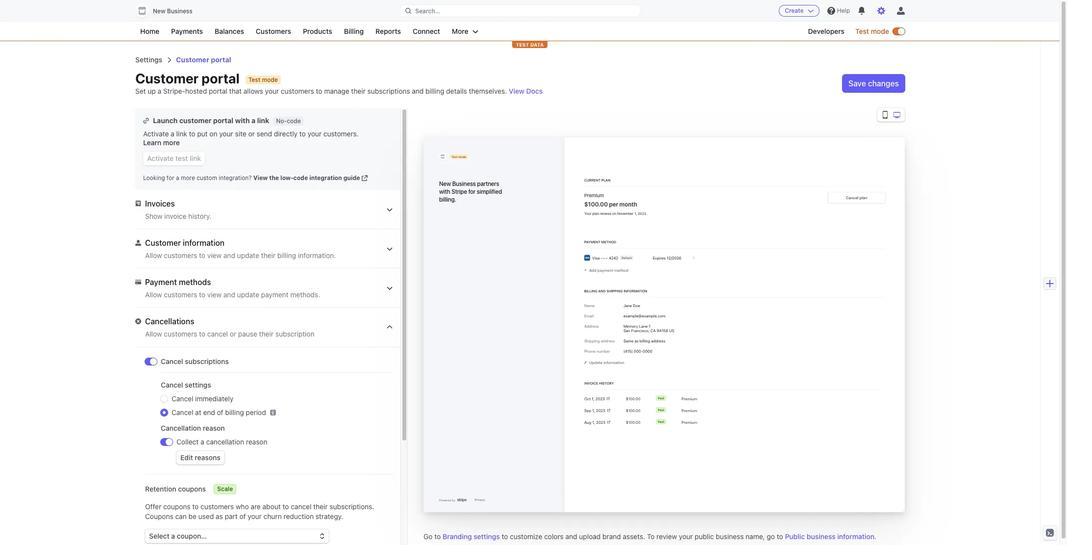 Task type: describe. For each thing, give the bounding box(es) containing it.
launch
[[153, 116, 178, 125]]

their inside test mode set up a stripe-hosted portal that allows your customers to manage their subscriptions and billing details themselves. view docs
[[351, 87, 366, 95]]

and inside payment methods allow customers to view and update payment methods.
[[224, 290, 235, 299]]

premium inside premium $100.00 per month your plan renews on november 1, 2023 .
[[585, 192, 604, 198]]

go
[[767, 532, 776, 541]]

coupons
[[145, 512, 174, 520]]

1 horizontal spatial more
[[181, 174, 195, 182]]

cancel plan
[[847, 195, 868, 200]]

a down activate test link button
[[176, 174, 179, 182]]

renews
[[600, 211, 612, 215]]

customer information allow customers to view and update their billing information.
[[145, 238, 336, 260]]

$100.00 inside premium $100.00 per month your plan renews on november 1, 2023 .
[[585, 201, 608, 208]]

are
[[251, 502, 261, 511]]

cancellation reason
[[161, 424, 225, 432]]

put
[[197, 130, 208, 138]]

on inside premium $100.00 per month your plan renews on november 1, 2023 .
[[613, 211, 617, 215]]

billing for billing
[[344, 27, 364, 35]]

up
[[148, 87, 156, 95]]

more button
[[447, 26, 484, 37]]

activate for activate test link
[[147, 154, 174, 162]]

billing inside test mode set up a stripe-hosted portal that allows your customers to manage their subscriptions and billing details themselves. view docs
[[426, 87, 445, 95]]

customers for methods
[[164, 290, 197, 299]]

billing up 0000
[[640, 339, 651, 343]]

invoices show invoice history.
[[145, 199, 212, 220]]

plan for current plan
[[602, 178, 611, 182]]

low-
[[281, 174, 294, 182]]

subscriptions inside test mode set up a stripe-hosted portal that allows your customers to manage their subscriptions and billing details themselves. view docs
[[368, 87, 410, 95]]

2023 inside premium $100.00 per month your plan renews on november 1, 2023 .
[[638, 211, 647, 215]]

example@example.com
[[624, 314, 666, 318]]

your inside offer coupons to customers who are about to cancel their subscriptions. coupons can be used as part of your churn reduction strategy.
[[248, 512, 262, 520]]

0 vertical spatial payment
[[598, 268, 614, 272]]

changes
[[869, 79, 900, 88]]

billing left period
[[225, 408, 244, 416]]

save
[[849, 79, 867, 88]]

sep
[[585, 408, 592, 413]]

3 $100.00 paid premium from the top
[[627, 420, 698, 424]]

3 paid from the top
[[658, 420, 665, 423]]

1 horizontal spatial business
[[453, 180, 476, 187]]

premium $100.00 per month your plan renews on november 1, 2023 .
[[585, 192, 648, 215]]

the
[[269, 174, 279, 182]]

1 vertical spatial settings
[[474, 532, 500, 541]]

guide
[[344, 174, 360, 182]]

to inside test mode set up a stripe-hosted portal that allows your customers to manage their subscriptions and billing details themselves. view docs
[[316, 87, 323, 95]]

1 address from the left
[[601, 339, 616, 343]]

cancellations allow customers to cancel or pause their subscription
[[145, 317, 315, 338]]

connect link
[[408, 26, 445, 37]]

to inside payment methods allow customers to view and update payment methods.
[[199, 290, 206, 299]]

2 vertical spatial portal
[[213, 116, 234, 125]]

go to branding settings to customize colors and upload brand assets. to review your public business name, go to public business information .
[[424, 532, 877, 541]]

allow inside cancellations allow customers to cancel or pause their subscription
[[145, 330, 162, 338]]

0 vertical spatial test mode
[[856, 27, 890, 35]]

customers inside test mode set up a stripe-hosted portal that allows your customers to manage their subscriptions and billing details themselves. view docs
[[281, 87, 314, 95]]

customer for information
[[145, 238, 181, 247]]

to left 'put'
[[189, 130, 195, 138]]

mode inside test mode set up a stripe-hosted portal that allows your customers to manage their subscriptions and billing details themselves. view docs
[[262, 76, 278, 83]]

strategy.
[[316, 512, 343, 520]]

retention coupons
[[145, 485, 206, 493]]

settings link
[[135, 55, 162, 64]]

history.
[[188, 212, 212, 220]]

customers for coupons
[[201, 502, 234, 511]]

1
[[649, 324, 651, 328]]

or inside cancellations allow customers to cancel or pause their subscription
[[230, 330, 236, 338]]

view for information
[[207, 251, 222, 260]]

of inside offer coupons to customers who are about to cancel their subscriptions. coupons can be used as part of your churn reduction strategy.
[[240, 512, 246, 520]]

used
[[199, 512, 214, 520]]

cancel for cancel immediately
[[172, 394, 193, 403]]

cancellation
[[206, 438, 244, 446]]

stripe
[[452, 188, 468, 195]]

customers.
[[324, 130, 359, 138]]

plan for cancel plan
[[860, 195, 868, 200]]

customers link
[[251, 26, 296, 37]]

view inside test mode set up a stripe-hosted portal that allows your customers to manage their subscriptions and billing details themselves. view docs
[[509, 87, 525, 95]]

offer coupons to customers who are about to cancel their subscriptions. coupons can be used as part of your churn reduction strategy.
[[145, 502, 374, 520]]

san
[[624, 328, 631, 333]]

help button
[[824, 3, 855, 19]]

1 paid from the top
[[658, 396, 665, 400]]

invoice
[[164, 212, 187, 220]]

branding
[[443, 532, 472, 541]]

$100.00 right oct 1, 2023 link
[[627, 396, 641, 401]]

0 horizontal spatial for
[[167, 174, 174, 182]]

aug 1, 2023
[[585, 420, 606, 424]]

to right go on the right of page
[[777, 532, 784, 541]]

1 vertical spatial new
[[440, 180, 451, 187]]

payment methods allow customers to view and update payment methods.
[[145, 278, 320, 299]]

invoice
[[585, 381, 599, 385]]

current plan
[[585, 178, 611, 182]]

lane
[[640, 324, 648, 328]]

name
[[585, 303, 595, 308]]

allow for customer information
[[145, 251, 162, 260]]

on inside activate a link to put on your site or send directly to your customers. learn more
[[210, 130, 218, 138]]

same
[[624, 339, 634, 343]]

(415)
[[624, 349, 633, 353]]

balances
[[215, 27, 244, 35]]

retention
[[145, 485, 176, 493]]

Search… text field
[[400, 5, 641, 17]]

update information button
[[585, 359, 625, 365]]

0 horizontal spatial subscriptions
[[185, 357, 229, 365]]

payment inside payment methods allow customers to view and update payment methods.
[[261, 290, 289, 299]]

2 paid from the top
[[658, 408, 665, 412]]

update for methods
[[237, 290, 259, 299]]

to right go on the bottom left of the page
[[435, 532, 441, 541]]

search…
[[416, 7, 441, 14]]

edit reasons button
[[177, 451, 225, 465]]

no-code
[[276, 117, 301, 124]]

. inside premium $100.00 per month your plan renews on november 1, 2023 .
[[647, 211, 648, 215]]

simplified
[[477, 188, 502, 195]]

cancel for cancel settings
[[161, 381, 183, 389]]

themselves.
[[469, 87, 507, 95]]

connect
[[413, 27, 440, 35]]

view the low-code integration guide
[[254, 174, 360, 182]]

coupons for retention
[[178, 485, 206, 493]]

no-
[[276, 117, 287, 124]]

$100.00 right sep 1, 2023 link
[[627, 408, 641, 413]]

francisco,
[[632, 328, 650, 333]]

2023 for aug 1, 2023
[[597, 420, 606, 424]]

immediately
[[195, 394, 234, 403]]

a inside popup button
[[171, 532, 175, 540]]

test mode set up a stripe-hosted portal that allows your customers to manage their subscriptions and billing details themselves. view docs
[[135, 76, 543, 95]]

doe
[[634, 303, 641, 308]]

portal inside test mode set up a stripe-hosted portal that allows your customers to manage their subscriptions and billing details themselves. view docs
[[209, 87, 228, 95]]

learn more link
[[143, 138, 180, 148]]

0 vertical spatial method
[[602, 240, 617, 244]]

learn
[[143, 138, 161, 147]]

and inside test mode set up a stripe-hosted portal that allows your customers to manage their subscriptions and billing details themselves. view docs
[[412, 87, 424, 95]]

payments link
[[166, 26, 208, 37]]

visa
[[593, 256, 600, 260]]

their inside offer coupons to customers who are about to cancel their subscriptions. coupons can be used as part of your churn reduction strategy.
[[314, 502, 328, 511]]

cancellations
[[145, 317, 194, 326]]

cancel inside cancellations allow customers to cancel or pause their subscription
[[207, 330, 228, 338]]

help
[[838, 7, 851, 14]]

partners
[[478, 180, 500, 187]]

test
[[175, 154, 188, 162]]

code inside "link"
[[294, 174, 308, 182]]

new inside button
[[153, 7, 166, 15]]

subscription
[[276, 330, 315, 338]]

activate for activate a link to put on your site or send directly to your customers. learn more
[[143, 130, 169, 138]]

name jane doe
[[585, 303, 641, 308]]

test
[[516, 42, 529, 48]]

billing inside customer information allow customers to view and update their billing information.
[[278, 251, 296, 260]]

test data
[[516, 42, 544, 48]]

scale
[[217, 485, 233, 493]]

settings
[[135, 55, 162, 64]]

1, for oct 1, 2023
[[592, 396, 595, 401]]

information inside customer information allow customers to view and update their billing information.
[[183, 238, 225, 247]]

to up the be
[[192, 502, 199, 511]]

looking for a more custom integration?
[[143, 174, 252, 182]]

2 business from the left
[[807, 532, 836, 541]]

billing and shipping information
[[585, 289, 648, 293]]

test inside test mode set up a stripe-hosted portal that allows your customers to manage their subscriptions and billing details themselves. view docs
[[249, 76, 261, 83]]

to left customize
[[502, 532, 508, 541]]

1 vertical spatial reason
[[246, 438, 268, 446]]

to inside customer information allow customers to view and update their billing information.
[[199, 251, 206, 260]]

payment for methods
[[145, 278, 177, 286]]

coupon…
[[177, 532, 207, 540]]

billing for billing and shipping information
[[585, 289, 598, 293]]

0 horizontal spatial settings
[[185, 381, 211, 389]]

0 vertical spatial portal
[[211, 55, 231, 64]]

be
[[189, 512, 197, 520]]

and right colors
[[566, 532, 578, 541]]

view inside "link"
[[254, 174, 268, 182]]

1 vertical spatial test mode
[[452, 155, 467, 158]]

your left public
[[679, 532, 693, 541]]

who
[[236, 502, 249, 511]]

a right collect
[[201, 438, 204, 446]]

public
[[786, 532, 806, 541]]

notifications image
[[858, 7, 866, 15]]

cancel settings
[[161, 381, 211, 389]]

1 business from the left
[[716, 532, 744, 541]]

0 vertical spatial mode
[[872, 27, 890, 35]]



Task type: vqa. For each thing, say whether or not it's contained in the screenshot.
'.' to the right
yes



Task type: locate. For each thing, give the bounding box(es) containing it.
test mode
[[856, 27, 890, 35], [452, 155, 467, 158]]

as inside offer coupons to customers who are about to cancel their subscriptions. coupons can be used as part of your churn reduction strategy.
[[216, 512, 223, 520]]

period
[[246, 408, 266, 416]]

0 vertical spatial more
[[163, 138, 180, 147]]

1 update from the top
[[237, 251, 259, 260]]

on right renews
[[613, 211, 617, 215]]

0 vertical spatial for
[[167, 174, 174, 182]]

products link
[[298, 26, 337, 37]]

0 horizontal spatial new
[[153, 7, 166, 15]]

2 view from the top
[[207, 290, 222, 299]]

more inside activate a link to put on your site or send directly to your customers. learn more
[[163, 138, 180, 147]]

jane
[[624, 303, 633, 308]]

billing left reports
[[344, 27, 364, 35]]

Search… search field
[[400, 5, 641, 17]]

payment down ••••
[[598, 268, 614, 272]]

1 horizontal spatial cancel
[[291, 502, 312, 511]]

part
[[225, 512, 238, 520]]

link down the customer
[[176, 130, 187, 138]]

1, for aug 1, 2023
[[593, 420, 596, 424]]

on right 'put'
[[210, 130, 218, 138]]

1 vertical spatial allow
[[145, 290, 162, 299]]

1, right 'oct'
[[592, 396, 595, 401]]

2 horizontal spatial test
[[856, 27, 870, 35]]

code
[[287, 117, 301, 124], [294, 174, 308, 182]]

colors
[[545, 532, 564, 541]]

looking
[[143, 174, 165, 182]]

more up the activate test link
[[163, 138, 180, 147]]

0 vertical spatial view
[[207, 251, 222, 260]]

customers down cancellations
[[164, 330, 197, 338]]

1, right november
[[635, 211, 637, 215]]

1 vertical spatial $100.00 paid premium
[[627, 408, 698, 413]]

for right stripe
[[469, 188, 476, 195]]

review
[[657, 532, 678, 541]]

test up stripe
[[452, 155, 458, 158]]

developers link
[[804, 26, 850, 37]]

1 allow from the top
[[145, 251, 162, 260]]

us
[[670, 328, 675, 333]]

your left site
[[219, 130, 233, 138]]

history
[[599, 381, 614, 385]]

oct 1, 2023
[[585, 396, 605, 401]]

business
[[716, 532, 744, 541], [807, 532, 836, 541]]

1, for sep 1, 2023
[[593, 408, 595, 413]]

2023 for sep 1, 2023
[[596, 408, 606, 413]]

their right pause
[[259, 330, 274, 338]]

2023 right november
[[638, 211, 647, 215]]

default
[[622, 256, 632, 260]]

customer for portal
[[176, 55, 209, 64]]

customer down payments link
[[176, 55, 209, 64]]

payment inside payment methods allow customers to view and update payment methods.
[[145, 278, 177, 286]]

cancel for cancel plan
[[847, 195, 859, 200]]

settings
[[185, 381, 211, 389], [474, 532, 500, 541]]

with inside partners with stripe for simplified billing.
[[440, 188, 451, 195]]

email example@example.com
[[585, 314, 666, 318]]

billing.
[[440, 196, 457, 203]]

0 horizontal spatial address
[[601, 339, 616, 343]]

customers inside offer coupons to customers who are about to cancel their subscriptions. coupons can be used as part of your churn reduction strategy.
[[201, 502, 234, 511]]

powered by link
[[438, 496, 467, 502]]

0 vertical spatial allow
[[145, 251, 162, 260]]

0 horizontal spatial with
[[235, 116, 250, 125]]

0 vertical spatial $100.00 paid premium
[[627, 396, 698, 401]]

as right same
[[635, 339, 639, 343]]

1 vertical spatial or
[[230, 330, 236, 338]]

a
[[158, 87, 161, 95], [252, 116, 256, 125], [171, 130, 175, 138], [176, 174, 179, 182], [201, 438, 204, 446], [171, 532, 175, 540]]

method up visa •••• 4242 default at the right of the page
[[602, 240, 617, 244]]

1 vertical spatial with
[[440, 188, 451, 195]]

1 vertical spatial paid
[[658, 408, 665, 412]]

customers for information
[[164, 251, 197, 260]]

customer inside customer information allow customers to view and update their billing information.
[[145, 238, 181, 247]]

a right up
[[158, 87, 161, 95]]

0 vertical spatial customer
[[176, 55, 209, 64]]

coupons for offer
[[163, 502, 191, 511]]

and up payment methods allow customers to view and update payment methods. at the bottom
[[224, 251, 235, 260]]

portal down balances "link"
[[211, 55, 231, 64]]

activate inside button
[[147, 154, 174, 162]]

link inside button
[[190, 154, 201, 162]]

1 horizontal spatial with
[[440, 188, 451, 195]]

that
[[229, 87, 242, 95]]

0 vertical spatial subscriptions
[[368, 87, 410, 95]]

link for a
[[176, 130, 187, 138]]

0 horizontal spatial mode
[[262, 76, 278, 83]]

1 horizontal spatial business
[[807, 532, 836, 541]]

link up send
[[257, 116, 269, 125]]

1 horizontal spatial for
[[469, 188, 476, 195]]

0 horizontal spatial of
[[217, 408, 224, 416]]

0 vertical spatial as
[[635, 339, 639, 343]]

0 vertical spatial payment
[[585, 240, 601, 244]]

their up strategy.
[[314, 502, 328, 511]]

1 vertical spatial payment
[[261, 290, 289, 299]]

2 vertical spatial allow
[[145, 330, 162, 338]]

code up directly
[[287, 117, 301, 124]]

activate up "learn"
[[143, 130, 169, 138]]

2 vertical spatial test
[[452, 155, 458, 158]]

0 horizontal spatial more
[[163, 138, 180, 147]]

with up site
[[235, 116, 250, 125]]

can
[[175, 512, 187, 520]]

1 vertical spatial new business
[[440, 180, 476, 187]]

view
[[207, 251, 222, 260], [207, 290, 222, 299]]

edit
[[181, 453, 193, 462]]

new up billing.
[[440, 180, 451, 187]]

0 vertical spatial update
[[237, 251, 259, 260]]

balances link
[[210, 26, 249, 37]]

upload
[[580, 532, 601, 541]]

1 vertical spatial cancel
[[291, 502, 312, 511]]

0 horizontal spatial plan
[[593, 211, 600, 215]]

and left shipping
[[599, 289, 606, 293]]

products
[[303, 27, 332, 35]]

cancel for cancel subscriptions
[[161, 357, 183, 365]]

your right 'allows'
[[265, 87, 279, 95]]

0 vertical spatial paid
[[658, 396, 665, 400]]

billing link
[[339, 26, 369, 37]]

new up home
[[153, 7, 166, 15]]

1 horizontal spatial billing
[[585, 289, 598, 293]]

of down who
[[240, 512, 246, 520]]

to left manage
[[316, 87, 323, 95]]

a inside test mode set up a stripe-hosted portal that allows your customers to manage their subscriptions and billing details themselves. view docs
[[158, 87, 161, 95]]

view docs link
[[509, 86, 543, 96]]

allow up cancellations
[[145, 290, 162, 299]]

test up 'allows'
[[249, 76, 261, 83]]

view left the
[[254, 174, 268, 182]]

2023 inside the aug 1, 2023 link
[[597, 420, 606, 424]]

view for methods
[[207, 290, 222, 299]]

allow for payment methods
[[145, 290, 162, 299]]

customers down methods
[[164, 290, 197, 299]]

1 vertical spatial business
[[453, 180, 476, 187]]

add
[[590, 268, 597, 272]]

email
[[585, 314, 594, 318]]

oct 1, 2023 link
[[585, 396, 611, 402]]

billing left information.
[[278, 251, 296, 260]]

0 vertical spatial view
[[509, 87, 525, 95]]

business up payments
[[167, 7, 193, 15]]

link right test on the top of the page
[[190, 154, 201, 162]]

1 horizontal spatial or
[[248, 130, 255, 138]]

create
[[786, 7, 804, 14]]

update for information
[[237, 251, 259, 260]]

update up payment methods allow customers to view and update payment methods. at the bottom
[[237, 251, 259, 260]]

0 vertical spatial coupons
[[178, 485, 206, 493]]

test down notifications icon
[[856, 27, 870, 35]]

customers up methods
[[164, 251, 197, 260]]

0 horizontal spatial billing
[[344, 27, 364, 35]]

0 vertical spatial reason
[[203, 424, 225, 432]]

portal
[[211, 55, 231, 64], [209, 87, 228, 95], [213, 116, 234, 125]]

2023 inside oct 1, 2023 link
[[596, 396, 605, 401]]

1 vertical spatial more
[[181, 174, 195, 182]]

a down launch
[[171, 130, 175, 138]]

business up stripe
[[453, 180, 476, 187]]

2023 up sep 1, 2023 link
[[596, 396, 605, 401]]

customer portal
[[176, 55, 231, 64]]

for right looking
[[167, 174, 174, 182]]

2 vertical spatial mode
[[459, 155, 467, 158]]

business
[[167, 7, 193, 15], [453, 180, 476, 187]]

and left details
[[412, 87, 424, 95]]

view up methods
[[207, 251, 222, 260]]

allow inside payment methods allow customers to view and update payment methods.
[[145, 290, 162, 299]]

your inside test mode set up a stripe-hosted portal that allows your customers to manage their subscriptions and billing details themselves. view docs
[[265, 87, 279, 95]]

public
[[695, 532, 715, 541]]

activate inside activate a link to put on your site or send directly to your customers. learn more
[[143, 130, 169, 138]]

0 vertical spatial of
[[217, 408, 224, 416]]

or right site
[[248, 130, 255, 138]]

test mode up stripe
[[452, 155, 467, 158]]

expires 12/2026
[[653, 256, 682, 260]]

cancel left pause
[[207, 330, 228, 338]]

1, right the sep
[[593, 408, 595, 413]]

allow inside customer information allow customers to view and update their billing information.
[[145, 251, 162, 260]]

0 horizontal spatial business
[[167, 7, 193, 15]]

plan inside premium $100.00 per month your plan renews on november 1, 2023 .
[[593, 211, 600, 215]]

to down methods
[[199, 290, 206, 299]]

and inside customer information allow customers to view and update their billing information.
[[224, 251, 235, 260]]

ca
[[651, 328, 656, 333]]

update information
[[590, 360, 625, 364]]

as left part
[[216, 512, 223, 520]]

cancel up reduction
[[291, 502, 312, 511]]

cancel plan link
[[829, 192, 886, 203]]

1 horizontal spatial payment
[[598, 268, 614, 272]]

0 horizontal spatial business
[[716, 532, 744, 541]]

a up activate a link to put on your site or send directly to your customers. learn more
[[252, 116, 256, 125]]

more
[[163, 138, 180, 147], [181, 174, 195, 182]]

customer down show
[[145, 238, 181, 247]]

1 horizontal spatial link
[[190, 154, 201, 162]]

portal left the that
[[209, 87, 228, 95]]

billing left details
[[426, 87, 445, 95]]

0 vertical spatial link
[[257, 116, 269, 125]]

save changes button
[[843, 75, 906, 92]]

their
[[351, 87, 366, 95], [261, 251, 276, 260], [259, 330, 274, 338], [314, 502, 328, 511]]

save changes
[[849, 79, 900, 88]]

hosted
[[185, 87, 207, 95]]

link for test
[[190, 154, 201, 162]]

customers inside customer information allow customers to view and update their billing information.
[[164, 251, 197, 260]]

1 vertical spatial code
[[294, 174, 308, 182]]

or inside activate a link to put on your site or send directly to your customers. learn more
[[248, 130, 255, 138]]

collect
[[177, 438, 199, 446]]

information.
[[298, 251, 336, 260]]

1, right aug
[[593, 420, 596, 424]]

2 $100.00 paid premium from the top
[[627, 408, 698, 413]]

1 vertical spatial .
[[875, 532, 877, 541]]

1 horizontal spatial as
[[635, 339, 639, 343]]

their inside cancellations allow customers to cancel or pause their subscription
[[259, 330, 274, 338]]

0 horizontal spatial test
[[249, 76, 261, 83]]

update
[[590, 360, 603, 364]]

0 horizontal spatial view
[[254, 174, 268, 182]]

3 allow from the top
[[145, 330, 162, 338]]

2 update from the top
[[237, 290, 259, 299]]

payment
[[598, 268, 614, 272], [261, 290, 289, 299]]

0 horizontal spatial link
[[176, 130, 187, 138]]

0 vertical spatial with
[[235, 116, 250, 125]]

view down methods
[[207, 290, 222, 299]]

to right directly
[[300, 130, 306, 138]]

1 vertical spatial update
[[237, 290, 259, 299]]

about
[[263, 502, 281, 511]]

update inside payment methods allow customers to view and update payment methods.
[[237, 290, 259, 299]]

0 vertical spatial activate
[[143, 130, 169, 138]]

business inside button
[[167, 7, 193, 15]]

0 vertical spatial .
[[647, 211, 648, 215]]

0 vertical spatial test
[[856, 27, 870, 35]]

2023 down sep 1, 2023 link
[[597, 420, 606, 424]]

new business
[[153, 7, 193, 15], [440, 180, 476, 187]]

0 horizontal spatial test mode
[[452, 155, 467, 158]]

new business inside new business button
[[153, 7, 193, 15]]

1 vertical spatial method
[[615, 268, 629, 272]]

show
[[145, 212, 163, 220]]

1 horizontal spatial settings
[[474, 532, 500, 541]]

a inside activate a link to put on your site or send directly to your customers. learn more
[[171, 130, 175, 138]]

0 vertical spatial billing
[[344, 27, 364, 35]]

current
[[585, 178, 601, 182]]

1 horizontal spatial of
[[240, 512, 246, 520]]

1 view from the top
[[207, 251, 222, 260]]

cancel inside offer coupons to customers who are about to cancel their subscriptions. coupons can be used as part of your churn reduction strategy.
[[291, 502, 312, 511]]

1 $100.00 paid premium from the top
[[627, 396, 698, 401]]

2 horizontal spatial plan
[[860, 195, 868, 200]]

1 horizontal spatial subscriptions
[[368, 87, 410, 95]]

billing up 'name'
[[585, 289, 598, 293]]

details
[[446, 87, 467, 95]]

$100.00 up the your
[[585, 201, 608, 208]]

stripe image
[[458, 498, 467, 502]]

reason up collect a cancellation reason
[[203, 424, 225, 432]]

address down 94158
[[652, 339, 666, 343]]

a right select
[[171, 532, 175, 540]]

view inside payment methods allow customers to view and update payment methods.
[[207, 290, 222, 299]]

customers
[[281, 87, 314, 95], [164, 251, 197, 260], [164, 290, 197, 299], [164, 330, 197, 338], [201, 502, 234, 511]]

0 horizontal spatial payment
[[145, 278, 177, 286]]

your left customers.
[[308, 130, 322, 138]]

1 horizontal spatial .
[[875, 532, 877, 541]]

2 vertical spatial link
[[190, 154, 201, 162]]

2023 for oct 1, 2023
[[596, 396, 605, 401]]

privacy
[[475, 498, 486, 502]]

their inside customer information allow customers to view and update their billing information.
[[261, 251, 276, 260]]

1 vertical spatial customer
[[145, 238, 181, 247]]

to right about
[[283, 502, 289, 511]]

1 vertical spatial for
[[469, 188, 476, 195]]

2 address from the left
[[652, 339, 666, 343]]

0 vertical spatial code
[[287, 117, 301, 124]]

payments
[[171, 27, 203, 35]]

for inside partners with stripe for simplified billing.
[[469, 188, 476, 195]]

0 vertical spatial plan
[[602, 178, 611, 182]]

1 horizontal spatial payment
[[585, 240, 601, 244]]

0 vertical spatial new business
[[153, 7, 193, 15]]

coupons up can
[[163, 502, 191, 511]]

2 allow from the top
[[145, 290, 162, 299]]

premium
[[585, 192, 604, 198], [682, 396, 698, 401], [682, 408, 698, 413], [682, 420, 698, 424]]

stripe-
[[163, 87, 185, 95]]

test
[[856, 27, 870, 35], [249, 76, 261, 83], [452, 155, 458, 158]]

0 horizontal spatial or
[[230, 330, 236, 338]]

their right manage
[[351, 87, 366, 95]]

or
[[248, 130, 255, 138], [230, 330, 236, 338]]

and up cancellations allow customers to cancel or pause their subscription
[[224, 290, 235, 299]]

cancel for cancel at end of billing period
[[172, 408, 193, 416]]

to up methods
[[199, 251, 206, 260]]

coupons inside offer coupons to customers who are about to cancel their subscriptions. coupons can be used as part of your churn reduction strategy.
[[163, 502, 191, 511]]

powered
[[440, 498, 452, 502]]

1 vertical spatial mode
[[262, 76, 278, 83]]

view left docs
[[509, 87, 525, 95]]

to up cancel subscriptions
[[199, 330, 206, 338]]

plan
[[602, 178, 611, 182], [860, 195, 868, 200], [593, 211, 600, 215]]

payment for method
[[585, 240, 601, 244]]

payment left methods.
[[261, 290, 289, 299]]

sep 1, 2023 link
[[585, 407, 611, 413]]

0 vertical spatial or
[[248, 130, 255, 138]]

1 horizontal spatial test mode
[[856, 27, 890, 35]]

update inside customer information allow customers to view and update their billing information.
[[237, 251, 259, 260]]

method down default
[[615, 268, 629, 272]]

reason down period
[[246, 438, 268, 446]]

customers inside cancellations allow customers to cancel or pause their subscription
[[164, 330, 197, 338]]

1 horizontal spatial new
[[440, 180, 451, 187]]

customers up no-code
[[281, 87, 314, 95]]

update up cancellations allow customers to cancel or pause their subscription
[[237, 290, 259, 299]]

method
[[602, 240, 617, 244], [615, 268, 629, 272]]

of right end
[[217, 408, 224, 416]]

your
[[585, 211, 592, 215]]

1 vertical spatial plan
[[860, 195, 868, 200]]

methods.
[[291, 290, 320, 299]]

2023
[[638, 211, 647, 215], [596, 396, 605, 401], [596, 408, 606, 413], [597, 420, 606, 424]]

information inside button
[[604, 360, 625, 364]]

to
[[316, 87, 323, 95], [189, 130, 195, 138], [300, 130, 306, 138], [199, 251, 206, 260], [199, 290, 206, 299], [199, 330, 206, 338], [192, 502, 199, 511], [283, 502, 289, 511], [435, 532, 441, 541], [502, 532, 508, 541], [777, 532, 784, 541]]

code left integration
[[294, 174, 308, 182]]

••••
[[601, 256, 608, 260]]

customers inside payment methods allow customers to view and update payment methods.
[[164, 290, 197, 299]]

with up billing.
[[440, 188, 451, 195]]

1 horizontal spatial mode
[[459, 155, 467, 158]]

1 vertical spatial test
[[249, 76, 261, 83]]

their up payment methods allow customers to view and update payment methods. at the bottom
[[261, 251, 276, 260]]

1 horizontal spatial address
[[652, 339, 666, 343]]

manage
[[324, 87, 350, 95]]

0 horizontal spatial cancel
[[207, 330, 228, 338]]

customer
[[176, 55, 209, 64], [145, 238, 181, 247]]

$100.00 right the aug 1, 2023 link
[[627, 420, 641, 424]]

0 horizontal spatial reason
[[203, 424, 225, 432]]

custom
[[197, 174, 217, 182]]

with
[[235, 116, 250, 125], [440, 188, 451, 195]]

1 horizontal spatial view
[[509, 87, 525, 95]]

update
[[237, 251, 259, 260], [237, 290, 259, 299]]

pause
[[238, 330, 257, 338]]

2023 up the aug 1, 2023 link
[[596, 408, 606, 413]]

view inside customer information allow customers to view and update their billing information.
[[207, 251, 222, 260]]

your down are
[[248, 512, 262, 520]]

new business button
[[135, 4, 202, 18]]

2 horizontal spatial mode
[[872, 27, 890, 35]]

2 vertical spatial $100.00 paid premium
[[627, 420, 698, 424]]

1 horizontal spatial new business
[[440, 180, 476, 187]]

go
[[424, 532, 433, 541]]

1 horizontal spatial on
[[613, 211, 617, 215]]

2 vertical spatial paid
[[658, 420, 665, 423]]

allow down cancellations
[[145, 330, 162, 338]]

to inside cancellations allow customers to cancel or pause their subscription
[[199, 330, 206, 338]]

1, inside premium $100.00 per month your plan renews on november 1, 2023 .
[[635, 211, 637, 215]]

1 vertical spatial on
[[613, 211, 617, 215]]

link inside activate a link to put on your site or send directly to your customers. learn more
[[176, 130, 187, 138]]

more left custom
[[181, 174, 195, 182]]

1 vertical spatial link
[[176, 130, 187, 138]]

0 horizontal spatial payment
[[261, 290, 289, 299]]

2023 inside sep 1, 2023 link
[[596, 408, 606, 413]]

integration?
[[219, 174, 252, 182]]

1 horizontal spatial plan
[[602, 178, 611, 182]]

customers up the used
[[201, 502, 234, 511]]

aug
[[585, 420, 592, 424]]



